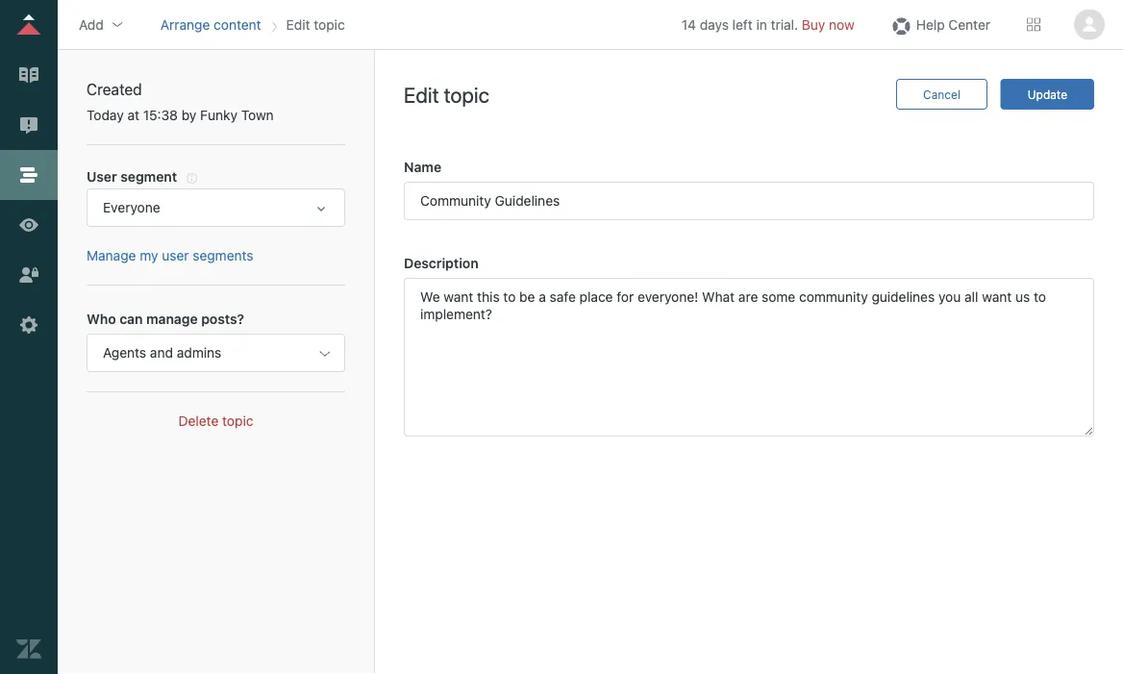 Task type: locate. For each thing, give the bounding box(es) containing it.
admins
[[177, 345, 222, 361]]

user
[[162, 248, 189, 263]]

settings image
[[16, 313, 41, 338]]

14 days left in trial. buy now
[[682, 16, 855, 32]]

user segment
[[87, 168, 177, 184]]

edit topic
[[286, 16, 345, 32], [404, 82, 490, 107]]

add
[[79, 16, 104, 32]]

edit
[[286, 16, 310, 32], [404, 82, 439, 107]]

0 vertical spatial edit
[[286, 16, 310, 32]]

1 horizontal spatial edit
[[404, 82, 439, 107]]

today
[[87, 107, 124, 123]]

edit right content on the top of page
[[286, 16, 310, 32]]

0 horizontal spatial edit topic
[[286, 16, 345, 32]]

arrange
[[160, 16, 210, 32]]

everyone
[[103, 199, 160, 215]]

2 vertical spatial topic
[[222, 413, 253, 429]]

topic
[[314, 16, 345, 32], [444, 82, 490, 107], [222, 413, 253, 429]]

posts?
[[201, 311, 244, 327]]

help
[[916, 16, 945, 32]]

1 horizontal spatial edit topic
[[404, 82, 490, 107]]

1 vertical spatial topic
[[444, 82, 490, 107]]

2 horizontal spatial topic
[[444, 82, 490, 107]]

0 horizontal spatial edit
[[286, 16, 310, 32]]

now
[[829, 16, 855, 32]]

0 vertical spatial topic
[[314, 16, 345, 32]]

can
[[119, 311, 143, 327]]

my
[[140, 248, 158, 263]]

navigation containing arrange content
[[157, 10, 349, 39]]

14
[[682, 16, 696, 32]]

in
[[757, 16, 768, 32]]

None submit
[[1001, 79, 1095, 110]]

15:38
[[143, 107, 178, 123]]

Name text field
[[404, 182, 1095, 220]]

at
[[127, 107, 139, 123]]

created today at 15:38 by funky town
[[87, 80, 274, 123]]

created
[[87, 80, 142, 99]]

edit up 'name'
[[404, 82, 439, 107]]

left
[[733, 16, 753, 32]]

name
[[404, 159, 442, 175]]

edit inside navigation
[[286, 16, 310, 32]]

and
[[150, 345, 173, 361]]

town
[[241, 107, 274, 123]]

user permissions image
[[16, 263, 41, 288]]

center
[[949, 16, 991, 32]]

0 vertical spatial edit topic
[[286, 16, 345, 32]]

buy
[[802, 16, 826, 32]]

edit topic right content on the top of page
[[286, 16, 345, 32]]

add button
[[73, 10, 131, 39]]

0 horizontal spatial topic
[[222, 413, 253, 429]]

1 horizontal spatial topic
[[314, 16, 345, 32]]

manage my user segments link
[[87, 248, 254, 263]]

1 vertical spatial edit topic
[[404, 82, 490, 107]]

arrange content link
[[160, 16, 261, 32]]

agents and admins link
[[87, 334, 345, 372]]

who
[[87, 311, 116, 327]]

user
[[87, 168, 117, 184]]

segment
[[121, 168, 177, 184]]

manage articles image
[[16, 63, 41, 88]]

edit topic up 'name'
[[404, 82, 490, 107]]

navigation
[[157, 10, 349, 39]]

zendesk image
[[16, 637, 41, 662]]

1 vertical spatial edit
[[404, 82, 439, 107]]



Task type: describe. For each thing, give the bounding box(es) containing it.
trial.
[[771, 16, 798, 32]]

cancel
[[924, 88, 961, 101]]

who can manage posts?
[[87, 311, 244, 327]]

delete topic link
[[178, 413, 253, 429]]

funky
[[200, 107, 238, 123]]

segments
[[193, 248, 254, 263]]

agents and admins
[[103, 345, 222, 361]]

help center button
[[884, 10, 997, 39]]

by
[[182, 107, 197, 123]]

delete
[[178, 413, 219, 429]]

everyone button
[[87, 188, 345, 227]]

Description text field
[[404, 278, 1095, 437]]

topic inside navigation
[[314, 16, 345, 32]]

content
[[214, 16, 261, 32]]

cancel link
[[897, 79, 988, 110]]

arrange content image
[[16, 163, 41, 188]]

arrange content
[[160, 16, 261, 32]]

manage my user segments
[[87, 248, 254, 263]]

moderate content image
[[16, 113, 41, 138]]

agents
[[103, 345, 146, 361]]

customize design image
[[16, 213, 41, 238]]

manage
[[87, 248, 136, 263]]

delete topic
[[178, 413, 253, 429]]

help center
[[916, 16, 991, 32]]

description
[[404, 255, 479, 271]]

manage
[[146, 311, 198, 327]]

zendesk products image
[[1027, 18, 1041, 31]]

days
[[700, 16, 729, 32]]



Task type: vqa. For each thing, say whether or not it's contained in the screenshot.
navigation on the left top of the page containing Moderate content
no



